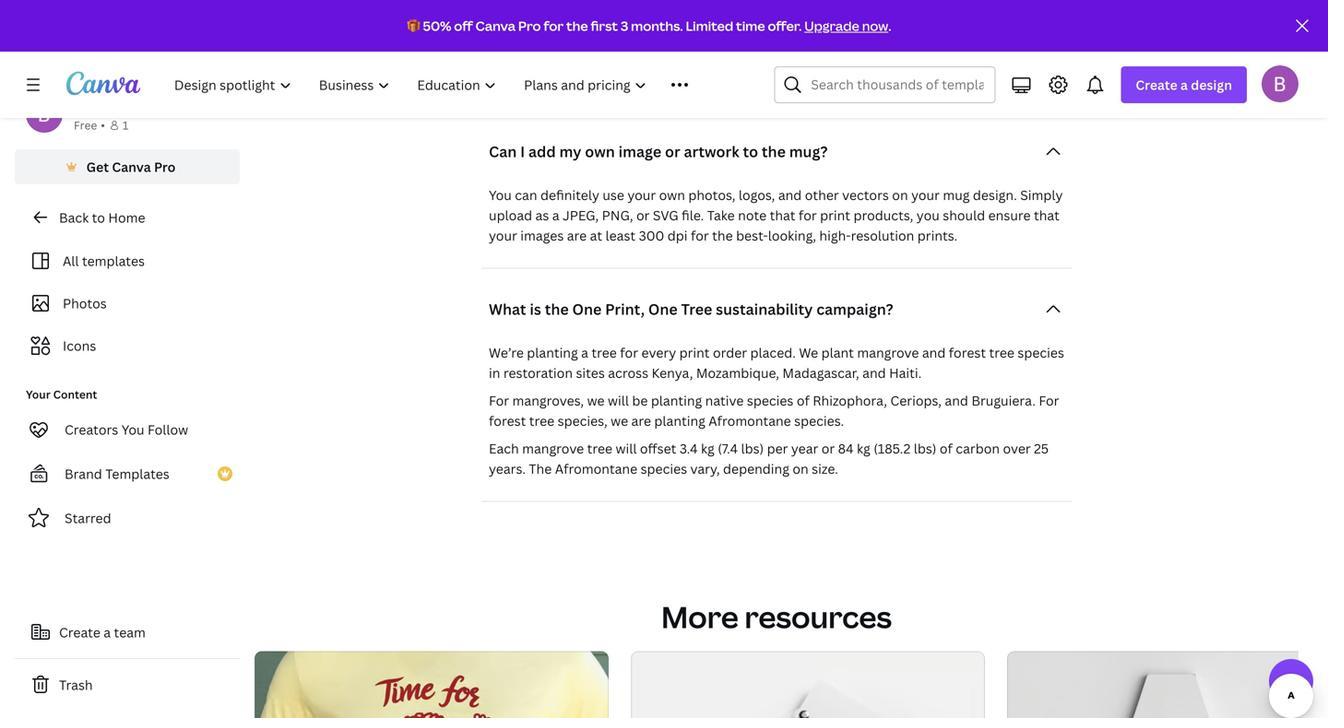Task type: describe. For each thing, give the bounding box(es) containing it.
🎁
[[407, 17, 420, 35]]

canva inside button
[[112, 158, 151, 176]]

photos
[[63, 295, 107, 312]]

each mangrove tree will offset 3.4 kg (7.4 lbs) per year or 84 kg (185.2 lbs) of carbon over 25 years. the afromontane species vary, depending on size.
[[489, 440, 1049, 478]]

your content
[[26, 387, 97, 402]]

tree inside for mangroves, we will be planting native species of rhizophora, ceriops, and bruguiera. for forest tree species, we are planting afromontane species.
[[529, 412, 555, 430]]

images
[[521, 227, 564, 245]]

a inside dropdown button
[[1181, 76, 1188, 94]]

follow
[[148, 421, 188, 439]]

can inside the glad you asked! yes, you can create a design for the front of the mug and a different design for the back. two-sided printing lets you design two separate images, text, or both.
[[644, 49, 666, 67]]

native
[[705, 392, 744, 410]]

we're planting a tree for every print order placed. we plant mangrove and forest tree species in restoration sites across kenya, mozambique, madagascar, and haiti.
[[489, 344, 1065, 382]]

for down the glad
[[489, 69, 507, 87]]

should
[[943, 207, 985, 224]]

what is the one print, one tree sustainability campaign?
[[489, 299, 894, 319]]

to inside 'link'
[[92, 209, 105, 226]]

free
[[74, 118, 97, 133]]

vectors
[[842, 186, 889, 204]]

looking,
[[768, 227, 816, 245]]

can i add my own image or artwork to the mug?
[[489, 142, 828, 162]]

team
[[114, 624, 146, 642]]

photos,
[[689, 186, 736, 204]]

•
[[101, 118, 105, 133]]

sustainability
[[716, 299, 813, 319]]

.
[[889, 17, 892, 35]]

image
[[619, 142, 662, 162]]

carbon
[[956, 440, 1000, 458]]

are inside for mangroves, we will be planting native species of rhizophora, ceriops, and bruguiera. for forest tree species, we are planting afromontane species.
[[632, 412, 651, 430]]

3.4
[[680, 440, 698, 458]]

tree
[[681, 299, 713, 319]]

for down other
[[799, 207, 817, 224]]

create for create a design
[[1136, 76, 1178, 94]]

2 that from the left
[[1034, 207, 1060, 224]]

0 horizontal spatial your
[[489, 227, 517, 245]]

create
[[669, 49, 709, 67]]

afromontane inside each mangrove tree will offset 3.4 kg (7.4 lbs) per year or 84 kg (185.2 lbs) of carbon over 25 years. the afromontane species vary, depending on size.
[[555, 460, 638, 478]]

icons
[[63, 337, 96, 355]]

for mangroves, we will be planting native species of rhizophora, ceriops, and bruguiera. for forest tree species, we are planting afromontane species.
[[489, 392, 1060, 430]]

mug? inside dropdown button
[[789, 142, 828, 162]]

two-
[[570, 69, 600, 87]]

mangrove inside each mangrove tree will offset 3.4 kg (7.4 lbs) per year or 84 kg (185.2 lbs) of carbon over 25 years. the afromontane species vary, depending on size.
[[522, 440, 584, 458]]

you inside you can definitely use your own photos, logos, and other vectors on your mug design. simply upload as a jpeg, png, or svg file. take note that for print products, you should ensure that your images are at least 300 dpi for the best-looking, high-resolution prints.
[[489, 186, 512, 204]]

0 horizontal spatial we
[[587, 392, 605, 410]]

separate
[[812, 69, 866, 87]]

least
[[606, 227, 636, 245]]

2 vertical spatial planting
[[654, 412, 706, 430]]

for up the asked! at the left top of the page
[[544, 17, 564, 35]]

of inside each mangrove tree will offset 3.4 kg (7.4 lbs) per year or 84 kg (185.2 lbs) of carbon over 25 years. the afromontane species vary, depending on size.
[[940, 440, 953, 458]]

create a logo in canva image
[[255, 652, 609, 719]]

in
[[489, 365, 500, 382]]

trash link
[[15, 667, 240, 704]]

we're
[[489, 344, 524, 362]]

both.
[[967, 69, 1000, 87]]

the inside dropdown button
[[762, 142, 786, 162]]

mozambique,
[[696, 365, 780, 382]]

1 lbs) from the left
[[741, 440, 764, 458]]

images,
[[870, 69, 916, 87]]

print,
[[605, 299, 645, 319]]

Search search field
[[811, 67, 984, 102]]

time
[[736, 17, 765, 35]]

what is the one print, one tree sustainability campaign? button
[[482, 291, 1072, 328]]

create a team
[[59, 624, 146, 642]]

species inside for mangroves, we will be planting native species of rhizophora, ceriops, and bruguiera. for forest tree species, we are planting afromontane species.
[[747, 392, 794, 410]]

off
[[454, 17, 473, 35]]

what
[[489, 299, 526, 319]]

dpi
[[668, 227, 688, 245]]

haiti.
[[889, 365, 922, 382]]

per
[[767, 440, 788, 458]]

300
[[639, 227, 665, 245]]

every
[[642, 344, 676, 362]]

a inside button
[[104, 624, 111, 642]]

1 that from the left
[[770, 207, 796, 224]]

ceriops,
[[891, 392, 942, 410]]

back to home link
[[15, 199, 240, 236]]

different
[[953, 49, 1007, 67]]

simply
[[1021, 186, 1063, 204]]

print inside you can definitely use your own photos, logos, and other vectors on your mug design. simply upload as a jpeg, png, or svg file. take note that for print products, you should ensure that your images are at least 300 dpi for the best-looking, high-resolution prints.
[[820, 207, 851, 224]]

years.
[[489, 460, 526, 478]]

2 kg from the left
[[857, 440, 871, 458]]

all
[[63, 252, 79, 270]]

creators
[[65, 421, 118, 439]]

jpeg,
[[563, 207, 599, 224]]

are inside you can definitely use your own photos, logos, and other vectors on your mug design. simply upload as a jpeg, png, or svg file. take note that for print products, you should ensure that your images are at least 300 dpi for the best-looking, high-resolution prints.
[[567, 227, 587, 245]]

1 horizontal spatial canva
[[476, 17, 516, 35]]

can inside you can definitely use your own photos, logos, and other vectors on your mug design. simply upload as a jpeg, png, or svg file. take note that for print products, you should ensure that your images are at least 300 dpi for the best-looking, high-resolution prints.
[[515, 186, 537, 204]]

brand
[[65, 465, 102, 483]]

get
[[86, 158, 109, 176]]

glad
[[489, 49, 518, 67]]

create a team button
[[15, 614, 240, 651]]

two
[[786, 69, 809, 87]]

print inside 'we're planting a tree for every print order placed. we plant mangrove and forest tree species in restoration sites across kenya, mozambique, madagascar, and haiti.'
[[680, 344, 710, 362]]

for down offer.
[[766, 49, 784, 67]]

campaign?
[[817, 299, 894, 319]]

text,
[[919, 69, 948, 87]]

1 kg from the left
[[701, 440, 715, 458]]

i
[[520, 142, 525, 162]]

templates
[[105, 465, 170, 483]]

can for can you print on both sides of the mug?
[[489, 4, 517, 24]]

own inside you can definitely use your own photos, logos, and other vectors on your mug design. simply upload as a jpeg, png, or svg file. take note that for print products, you should ensure that your images are at least 300 dpi for the best-looking, high-resolution prints.
[[659, 186, 685, 204]]

resources
[[745, 597, 892, 638]]

create a design
[[1136, 76, 1233, 94]]

best-
[[736, 227, 768, 245]]

own inside dropdown button
[[585, 142, 615, 162]]

forest inside 'we're planting a tree for every print order placed. we plant mangrove and forest tree species in restoration sites across kenya, mozambique, madagascar, and haiti.'
[[949, 344, 986, 362]]

across
[[608, 365, 649, 382]]

resolution
[[851, 227, 915, 245]]

brand templates link
[[15, 456, 240, 493]]

1 for from the left
[[489, 392, 509, 410]]

front
[[811, 49, 843, 67]]

and inside the glad you asked! yes, you can create a design for the front of the mug and a different design for the back. two-sided printing lets you design two separate images, text, or both.
[[916, 49, 940, 67]]

limited
[[686, 17, 734, 35]]

you inside dropdown button
[[520, 4, 547, 24]]

create for create a team
[[59, 624, 100, 642]]

design down time at right
[[722, 49, 763, 67]]

a inside you can definitely use your own photos, logos, and other vectors on your mug design. simply upload as a jpeg, png, or svg file. take note that for print products, you should ensure that your images are at least 300 dpi for the best-looking, high-resolution prints.
[[552, 207, 560, 224]]

artwork
[[684, 142, 740, 162]]

first
[[591, 17, 618, 35]]

creators you follow
[[65, 421, 188, 439]]

at
[[590, 227, 602, 245]]

for inside 'we're planting a tree for every print order placed. we plant mangrove and forest tree species in restoration sites across kenya, mozambique, madagascar, and haiti.'
[[620, 344, 638, 362]]

the inside "dropdown button"
[[545, 299, 569, 319]]

prints.
[[918, 227, 958, 245]]



Task type: vqa. For each thing, say whether or not it's contained in the screenshot.
the Position popup button at left
no



Task type: locate. For each thing, give the bounding box(es) containing it.
can inside dropdown button
[[489, 142, 517, 162]]

0 vertical spatial mug?
[[735, 4, 774, 24]]

design right different
[[1011, 49, 1051, 67]]

bob builder image
[[1262, 65, 1299, 102]]

you up upload in the left of the page
[[489, 186, 512, 204]]

yes,
[[590, 49, 614, 67]]

own up svg on the top
[[659, 186, 685, 204]]

1 vertical spatial own
[[659, 186, 685, 204]]

1 vertical spatial species
[[747, 392, 794, 410]]

can you print on both sides of the mug? button
[[482, 0, 1072, 33]]

mangrove inside 'we're planting a tree for every print order placed. we plant mangrove and forest tree species in restoration sites across kenya, mozambique, madagascar, and haiti.'
[[857, 344, 919, 362]]

back.
[[534, 69, 567, 87]]

or up 300
[[637, 207, 650, 224]]

a
[[712, 49, 719, 67], [943, 49, 950, 67], [1181, 76, 1188, 94], [552, 207, 560, 224], [581, 344, 589, 362], [104, 624, 111, 642]]

and inside you can definitely use your own photos, logos, and other vectors on your mug design. simply upload as a jpeg, png, or svg file. take note that for print products, you should ensure that your images are at least 300 dpi for the best-looking, high-resolution prints.
[[778, 186, 802, 204]]

printing
[[637, 69, 686, 87]]

1 horizontal spatial create
[[1136, 76, 1178, 94]]

0 vertical spatial own
[[585, 142, 615, 162]]

offset
[[640, 440, 677, 458]]

forest up bruguiera.
[[949, 344, 986, 362]]

of right the 'sides'
[[690, 4, 704, 24]]

and left haiti.
[[863, 365, 886, 382]]

print
[[551, 4, 586, 24], [820, 207, 851, 224], [680, 344, 710, 362]]

one left 'print,'
[[572, 299, 602, 319]]

1 vertical spatial mug?
[[789, 142, 828, 162]]

or inside the glad you asked! yes, you can create a design for the front of the mug and a different design for the back. two-sided printing lets you design two separate images, text, or both.
[[951, 69, 964, 87]]

1 vertical spatial mangrove
[[522, 440, 584, 458]]

2 horizontal spatial your
[[912, 186, 940, 204]]

or inside you can definitely use your own photos, logos, and other vectors on your mug design. simply upload as a jpeg, png, or svg file. take note that for print products, you should ensure that your images are at least 300 dpi for the best-looking, high-resolution prints.
[[637, 207, 650, 224]]

0 vertical spatial will
[[608, 392, 629, 410]]

1 horizontal spatial mug
[[943, 186, 970, 204]]

1 horizontal spatial on
[[793, 460, 809, 478]]

1 vertical spatial forest
[[489, 412, 526, 430]]

or right image
[[665, 142, 681, 162]]

as
[[536, 207, 549, 224]]

0 horizontal spatial one
[[572, 299, 602, 319]]

0 vertical spatial print
[[551, 4, 586, 24]]

1 horizontal spatial can
[[644, 49, 666, 67]]

add
[[529, 142, 556, 162]]

0 horizontal spatial create
[[59, 624, 100, 642]]

can right off
[[489, 4, 517, 24]]

0 vertical spatial on
[[589, 4, 608, 24]]

logos,
[[739, 186, 775, 204]]

2 vertical spatial print
[[680, 344, 710, 362]]

0 horizontal spatial are
[[567, 227, 587, 245]]

forest inside for mangroves, we will be planting native species of rhizophora, ceriops, and bruguiera. for forest tree species, we are planting afromontane species.
[[489, 412, 526, 430]]

mangrove up the
[[522, 440, 584, 458]]

pro inside button
[[154, 158, 176, 176]]

0 vertical spatial we
[[587, 392, 605, 410]]

the up images,
[[862, 49, 883, 67]]

to right the artwork at the top right
[[743, 142, 758, 162]]

of inside dropdown button
[[690, 4, 704, 24]]

canva right get
[[112, 158, 151, 176]]

can up upload in the left of the page
[[515, 186, 537, 204]]

tree up sites
[[592, 344, 617, 362]]

more resources
[[661, 597, 892, 638]]

on inside you can definitely use your own photos, logos, and other vectors on your mug design. simply upload as a jpeg, png, or svg file. take note that for print products, you should ensure that your images are at least 300 dpi for the best-looking, high-resolution prints.
[[892, 186, 908, 204]]

1 horizontal spatial one
[[648, 299, 678, 319]]

note
[[738, 207, 767, 224]]

1 vertical spatial planting
[[651, 392, 702, 410]]

1 horizontal spatial print
[[680, 344, 710, 362]]

planting up restoration
[[527, 344, 578, 362]]

1 vertical spatial create
[[59, 624, 100, 642]]

design inside dropdown button
[[1191, 76, 1233, 94]]

0 vertical spatial create
[[1136, 76, 1178, 94]]

2 horizontal spatial on
[[892, 186, 908, 204]]

other
[[805, 186, 839, 204]]

tree down mangroves,
[[529, 412, 555, 430]]

0 horizontal spatial forest
[[489, 412, 526, 430]]

0 horizontal spatial kg
[[701, 440, 715, 458]]

are left at
[[567, 227, 587, 245]]

or left 84 at the bottom right
[[822, 440, 835, 458]]

0 vertical spatial planting
[[527, 344, 578, 362]]

1 horizontal spatial kg
[[857, 440, 871, 458]]

create inside dropdown button
[[1136, 76, 1178, 94]]

you left follow
[[122, 421, 144, 439]]

0 vertical spatial canva
[[476, 17, 516, 35]]

mangrove
[[857, 344, 919, 362], [522, 440, 584, 458]]

mug
[[886, 49, 913, 67], [943, 186, 970, 204]]

the inside dropdown button
[[708, 4, 732, 24]]

pro up back.
[[518, 17, 541, 35]]

that
[[770, 207, 796, 224], [1034, 207, 1060, 224]]

mug? up other
[[789, 142, 828, 162]]

afromontane down species,
[[555, 460, 638, 478]]

planting up 3.4
[[654, 412, 706, 430]]

print inside dropdown button
[[551, 4, 586, 24]]

1 horizontal spatial pro
[[518, 17, 541, 35]]

more
[[661, 597, 739, 638]]

will inside for mangroves, we will be planting native species of rhizophora, ceriops, and bruguiera. for forest tree species, we are planting afromontane species.
[[608, 392, 629, 410]]

1 one from the left
[[572, 299, 602, 319]]

0 horizontal spatial that
[[770, 207, 796, 224]]

0 vertical spatial afromontane
[[709, 412, 791, 430]]

for right bruguiera.
[[1039, 392, 1060, 410]]

will for tree
[[616, 440, 637, 458]]

1 vertical spatial you
[[122, 421, 144, 439]]

planting
[[527, 344, 578, 362], [651, 392, 702, 410], [654, 412, 706, 430]]

50%
[[423, 17, 452, 35]]

can left i
[[489, 142, 517, 162]]

can inside dropdown button
[[489, 4, 517, 24]]

species down 'we're planting a tree for every print order placed. we plant mangrove and forest tree species in restoration sites across kenya, mozambique, madagascar, and haiti.'
[[747, 392, 794, 410]]

we
[[799, 344, 818, 362]]

photos link
[[26, 286, 229, 321]]

0 horizontal spatial lbs)
[[741, 440, 764, 458]]

0 horizontal spatial print
[[551, 4, 586, 24]]

bruguiera.
[[972, 392, 1036, 410]]

1 horizontal spatial mangrove
[[857, 344, 919, 362]]

species up bruguiera.
[[1018, 344, 1065, 362]]

of inside for mangroves, we will be planting native species of rhizophora, ceriops, and bruguiera. for forest tree species, we are planting afromontane species.
[[797, 392, 810, 410]]

lbs) up depending
[[741, 440, 764, 458]]

1 vertical spatial on
[[892, 186, 908, 204]]

products,
[[854, 207, 914, 224]]

and left other
[[778, 186, 802, 204]]

you can definitely use your own photos, logos, and other vectors on your mug design. simply upload as a jpeg, png, or svg file. take note that for print products, you should ensure that your images are at least 300 dpi for the best-looking, high-resolution prints.
[[489, 186, 1063, 245]]

can for can i add my own image or artwork to the mug?
[[489, 142, 517, 162]]

print left 'first'
[[551, 4, 586, 24]]

0 vertical spatial can
[[489, 4, 517, 24]]

on down 'year'
[[793, 460, 809, 478]]

mug up images,
[[886, 49, 913, 67]]

rhizophora,
[[813, 392, 887, 410]]

0 vertical spatial mangrove
[[857, 344, 919, 362]]

1 horizontal spatial afromontane
[[709, 412, 791, 430]]

0 horizontal spatial for
[[489, 392, 509, 410]]

0 horizontal spatial you
[[122, 421, 144, 439]]

1 vertical spatial are
[[632, 412, 651, 430]]

mug inside the glad you asked! yes, you can create a design for the front of the mug and a different design for the back. two-sided printing lets you design two separate images, text, or both.
[[886, 49, 913, 67]]

that down simply
[[1034, 207, 1060, 224]]

design
[[722, 49, 763, 67], [1011, 49, 1051, 67], [742, 69, 782, 87], [1191, 76, 1233, 94]]

mangrove up haiti.
[[857, 344, 919, 362]]

planting down kenya,
[[651, 392, 702, 410]]

2 horizontal spatial species
[[1018, 344, 1065, 362]]

sites
[[576, 365, 605, 382]]

1 horizontal spatial for
[[1039, 392, 1060, 410]]

for down in
[[489, 392, 509, 410]]

home
[[108, 209, 145, 226]]

1 vertical spatial can
[[489, 142, 517, 162]]

design left two
[[742, 69, 782, 87]]

the
[[708, 4, 732, 24], [566, 17, 588, 35], [788, 49, 808, 67], [862, 49, 883, 67], [510, 69, 531, 87], [762, 142, 786, 162], [712, 227, 733, 245], [545, 299, 569, 319]]

ensure
[[989, 207, 1031, 224]]

can you print on both sides of the mug?
[[489, 4, 774, 24]]

0 horizontal spatial mangrove
[[522, 440, 584, 458]]

the left time at right
[[708, 4, 732, 24]]

top level navigation element
[[162, 66, 730, 103], [162, 66, 730, 103]]

1 horizontal spatial to
[[743, 142, 758, 162]]

84
[[838, 440, 854, 458]]

kg
[[701, 440, 715, 458], [857, 440, 871, 458]]

the right is
[[545, 299, 569, 319]]

mangroves,
[[513, 392, 584, 410]]

or inside each mangrove tree will offset 3.4 kg (7.4 lbs) per year or 84 kg (185.2 lbs) of carbon over 25 years. the afromontane species vary, depending on size.
[[822, 440, 835, 458]]

your up prints.
[[912, 186, 940, 204]]

1 horizontal spatial we
[[611, 412, 628, 430]]

definitely
[[541, 186, 600, 204]]

planting inside 'we're planting a tree for every print order placed. we plant mangrove and forest tree species in restoration sites across kenya, mozambique, madagascar, and haiti.'
[[527, 344, 578, 362]]

0 vertical spatial species
[[1018, 344, 1065, 362]]

and up ceriops,
[[922, 344, 946, 362]]

content
[[53, 387, 97, 402]]

we up species,
[[587, 392, 605, 410]]

the
[[529, 460, 552, 478]]

1 horizontal spatial mug?
[[789, 142, 828, 162]]

kg right 84 at the bottom right
[[857, 440, 871, 458]]

can up printing
[[644, 49, 666, 67]]

0 vertical spatial are
[[567, 227, 587, 245]]

pro up back to home 'link'
[[154, 158, 176, 176]]

the inside you can definitely use your own photos, logos, and other vectors on your mug design. simply upload as a jpeg, png, or svg file. take note that for print products, you should ensure that your images are at least 300 dpi for the best-looking, high-resolution prints.
[[712, 227, 733, 245]]

1 horizontal spatial you
[[489, 186, 512, 204]]

of inside the glad you asked! yes, you can create a design for the front of the mug and a different design for the back. two-sided printing lets you design two separate images, text, or both.
[[846, 49, 859, 67]]

2 one from the left
[[648, 299, 678, 319]]

upgrade
[[805, 17, 860, 35]]

to right back on the top left of the page
[[92, 209, 105, 226]]

the up two
[[788, 49, 808, 67]]

will left offset
[[616, 440, 637, 458]]

1 can from the top
[[489, 4, 517, 24]]

upload
[[489, 207, 532, 224]]

0 vertical spatial to
[[743, 142, 758, 162]]

that up the looking,
[[770, 207, 796, 224]]

1 vertical spatial mug
[[943, 186, 970, 204]]

1 horizontal spatial lbs)
[[914, 440, 937, 458]]

1 vertical spatial to
[[92, 209, 105, 226]]

0 horizontal spatial on
[[589, 4, 608, 24]]

your down upload in the left of the page
[[489, 227, 517, 245]]

0 vertical spatial pro
[[518, 17, 541, 35]]

on up products,
[[892, 186, 908, 204]]

back
[[59, 209, 89, 226]]

0 horizontal spatial own
[[585, 142, 615, 162]]

print up kenya,
[[680, 344, 710, 362]]

or right text,
[[951, 69, 964, 87]]

for down file.
[[691, 227, 709, 245]]

0 horizontal spatial mug
[[886, 49, 913, 67]]

templates
[[82, 252, 145, 270]]

on left 3 at the left
[[589, 4, 608, 24]]

one left "tree"
[[648, 299, 678, 319]]

kg right 3.4
[[701, 440, 715, 458]]

starred
[[65, 510, 111, 527]]

tree up bruguiera.
[[989, 344, 1015, 362]]

size.
[[812, 460, 838, 478]]

mug? right limited
[[735, 4, 774, 24]]

2 vertical spatial species
[[641, 460, 687, 478]]

0 horizontal spatial can
[[515, 186, 537, 204]]

a inside 'we're planting a tree for every print order placed. we plant mangrove and forest tree species in restoration sites across kenya, mozambique, madagascar, and haiti.'
[[581, 344, 589, 362]]

0 vertical spatial forest
[[949, 344, 986, 362]]

of
[[690, 4, 704, 24], [846, 49, 859, 67], [797, 392, 810, 410], [940, 440, 953, 458]]

and up text,
[[916, 49, 940, 67]]

or inside dropdown button
[[665, 142, 681, 162]]

3
[[621, 17, 629, 35]]

canva right off
[[476, 17, 516, 35]]

the up logos,
[[762, 142, 786, 162]]

2 lbs) from the left
[[914, 440, 937, 458]]

to inside dropdown button
[[743, 142, 758, 162]]

all templates link
[[26, 244, 229, 279]]

2 can from the top
[[489, 142, 517, 162]]

1 horizontal spatial own
[[659, 186, 685, 204]]

back to home
[[59, 209, 145, 226]]

get canva pro button
[[15, 149, 240, 185]]

design left bob builder icon
[[1191, 76, 1233, 94]]

forest up each
[[489, 412, 526, 430]]

1 horizontal spatial are
[[632, 412, 651, 430]]

on
[[589, 4, 608, 24], [892, 186, 908, 204], [793, 460, 809, 478]]

1 vertical spatial can
[[515, 186, 537, 204]]

mug?
[[735, 4, 774, 24], [789, 142, 828, 162]]

can i add my own image or artwork to the mug? button
[[482, 133, 1072, 170]]

you
[[489, 186, 512, 204], [122, 421, 144, 439]]

0 horizontal spatial pro
[[154, 158, 176, 176]]

1 vertical spatial afromontane
[[555, 460, 638, 478]]

tree down species,
[[587, 440, 613, 458]]

afromontane inside for mangroves, we will be planting native species of rhizophora, ceriops, and bruguiera. for forest tree species, we are planting afromontane species.
[[709, 412, 791, 430]]

the left 'first'
[[566, 17, 588, 35]]

1 horizontal spatial forest
[[949, 344, 986, 362]]

on inside each mangrove tree will offset 3.4 kg (7.4 lbs) per year or 84 kg (185.2 lbs) of carbon over 25 years. the afromontane species vary, depending on size.
[[793, 460, 809, 478]]

species inside each mangrove tree will offset 3.4 kg (7.4 lbs) per year or 84 kg (185.2 lbs) of carbon over 25 years. the afromontane species vary, depending on size.
[[641, 460, 687, 478]]

for up across
[[620, 344, 638, 362]]

0 horizontal spatial canva
[[112, 158, 151, 176]]

tree inside each mangrove tree will offset 3.4 kg (7.4 lbs) per year or 84 kg (185.2 lbs) of carbon over 25 years. the afromontane species vary, depending on size.
[[587, 440, 613, 458]]

and inside for mangroves, we will be planting native species of rhizophora, ceriops, and bruguiera. for forest tree species, we are planting afromontane species.
[[945, 392, 969, 410]]

how to use fonts effectively image
[[1007, 652, 1328, 719]]

and
[[916, 49, 940, 67], [778, 186, 802, 204], [922, 344, 946, 362], [863, 365, 886, 382], [945, 392, 969, 410]]

1 vertical spatial pro
[[154, 158, 176, 176]]

0 vertical spatial mug
[[886, 49, 913, 67]]

design.
[[973, 186, 1017, 204]]

1 vertical spatial we
[[611, 412, 628, 430]]

of up the separate
[[846, 49, 859, 67]]

own right my
[[585, 142, 615, 162]]

and right ceriops,
[[945, 392, 969, 410]]

of left carbon
[[940, 440, 953, 458]]

1 horizontal spatial your
[[628, 186, 656, 204]]

0 horizontal spatial species
[[641, 460, 687, 478]]

species inside 'we're planting a tree for every print order placed. we plant mangrove and forest tree species in restoration sites across kenya, mozambique, madagascar, and haiti.'
[[1018, 344, 1065, 362]]

0 vertical spatial you
[[489, 186, 512, 204]]

afromontane down native
[[709, 412, 791, 430]]

starred link
[[15, 500, 240, 537]]

the down take
[[712, 227, 733, 245]]

2 for from the left
[[1039, 392, 1060, 410]]

1 horizontal spatial species
[[747, 392, 794, 410]]

icons link
[[26, 328, 229, 363]]

will left be
[[608, 392, 629, 410]]

0 horizontal spatial afromontane
[[555, 460, 638, 478]]

1 vertical spatial will
[[616, 440, 637, 458]]

over
[[1003, 440, 1031, 458]]

the down the glad
[[510, 69, 531, 87]]

all templates
[[63, 252, 145, 270]]

create inside button
[[59, 624, 100, 642]]

0 vertical spatial can
[[644, 49, 666, 67]]

100 color combinations and how to apply them to your designs image
[[631, 652, 985, 719]]

1
[[123, 118, 128, 133]]

mug? inside dropdown button
[[735, 4, 774, 24]]

asked!
[[547, 49, 587, 67]]

None search field
[[774, 66, 996, 103]]

one
[[572, 299, 602, 319], [648, 299, 678, 319]]

will for we
[[608, 392, 629, 410]]

1 vertical spatial print
[[820, 207, 851, 224]]

sides
[[649, 4, 686, 24]]

0 horizontal spatial mug?
[[735, 4, 774, 24]]

order
[[713, 344, 747, 362]]

restoration
[[504, 365, 573, 382]]

you inside you can definitely use your own photos, logos, and other vectors on your mug design. simply upload as a jpeg, png, or svg file. take note that for print products, you should ensure that your images are at least 300 dpi for the best-looking, high-resolution prints.
[[917, 207, 940, 224]]

will inside each mangrove tree will offset 3.4 kg (7.4 lbs) per year or 84 kg (185.2 lbs) of carbon over 25 years. the afromontane species vary, depending on size.
[[616, 440, 637, 458]]

0 horizontal spatial to
[[92, 209, 105, 226]]

species down offset
[[641, 460, 687, 478]]

kenya,
[[652, 365, 693, 382]]

of up species.
[[797, 392, 810, 410]]

will
[[608, 392, 629, 410], [616, 440, 637, 458]]

are down be
[[632, 412, 651, 430]]

plant
[[822, 344, 854, 362]]

2 horizontal spatial print
[[820, 207, 851, 224]]

is
[[530, 299, 541, 319]]

your right use
[[628, 186, 656, 204]]

on inside dropdown button
[[589, 4, 608, 24]]

print up high-
[[820, 207, 851, 224]]

year
[[791, 440, 819, 458]]

mug up should
[[943, 186, 970, 204]]

1 vertical spatial canva
[[112, 158, 151, 176]]

upgrade now button
[[805, 17, 889, 35]]

1 horizontal spatial that
[[1034, 207, 1060, 224]]

mug inside you can definitely use your own photos, logos, and other vectors on your mug design. simply upload as a jpeg, png, or svg file. take note that for print products, you should ensure that your images are at least 300 dpi for the best-looking, high-resolution prints.
[[943, 186, 970, 204]]

2 vertical spatial on
[[793, 460, 809, 478]]

lbs) right (185.2
[[914, 440, 937, 458]]

we right species,
[[611, 412, 628, 430]]



